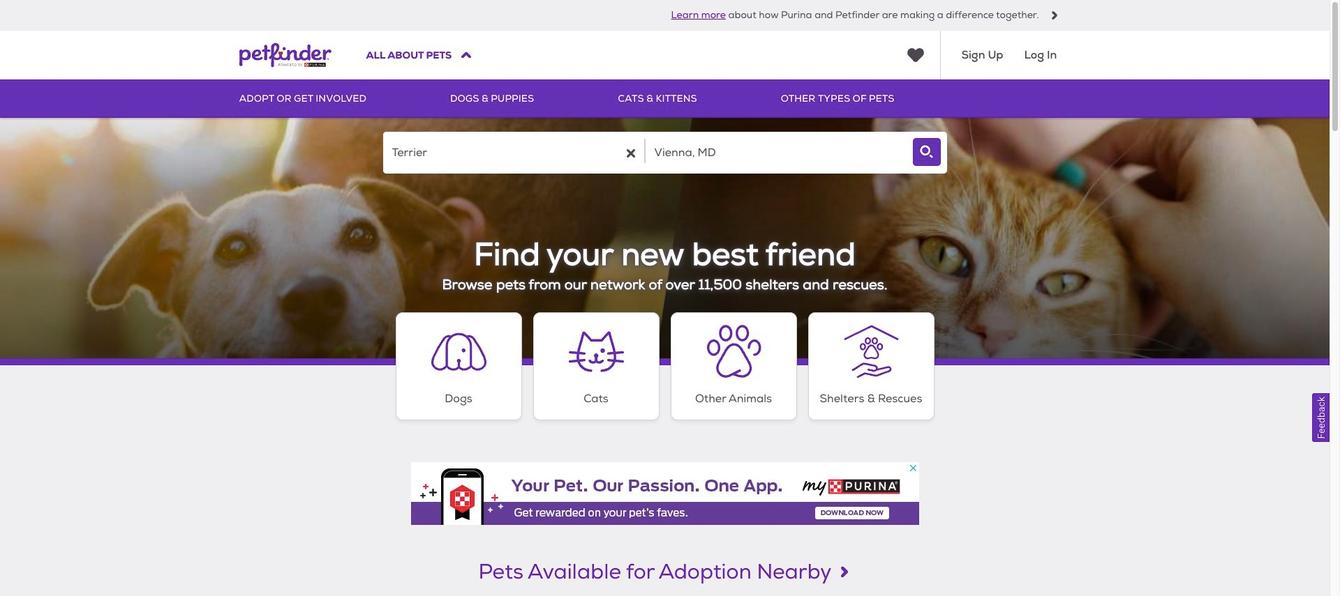 Task type: describe. For each thing, give the bounding box(es) containing it.
petfinder logo image
[[239, 31, 331, 80]]

advertisement element
[[411, 463, 919, 525]]

Search Terrier, Kitten, etc. text field
[[383, 132, 644, 174]]



Task type: vqa. For each thing, say whether or not it's contained in the screenshot.
main content
no



Task type: locate. For each thing, give the bounding box(es) containing it.
primary element
[[239, 80, 1091, 118]]

9c2b2 image
[[1050, 11, 1059, 20]]

Enter City, State, or ZIP text field
[[645, 132, 906, 174]]



